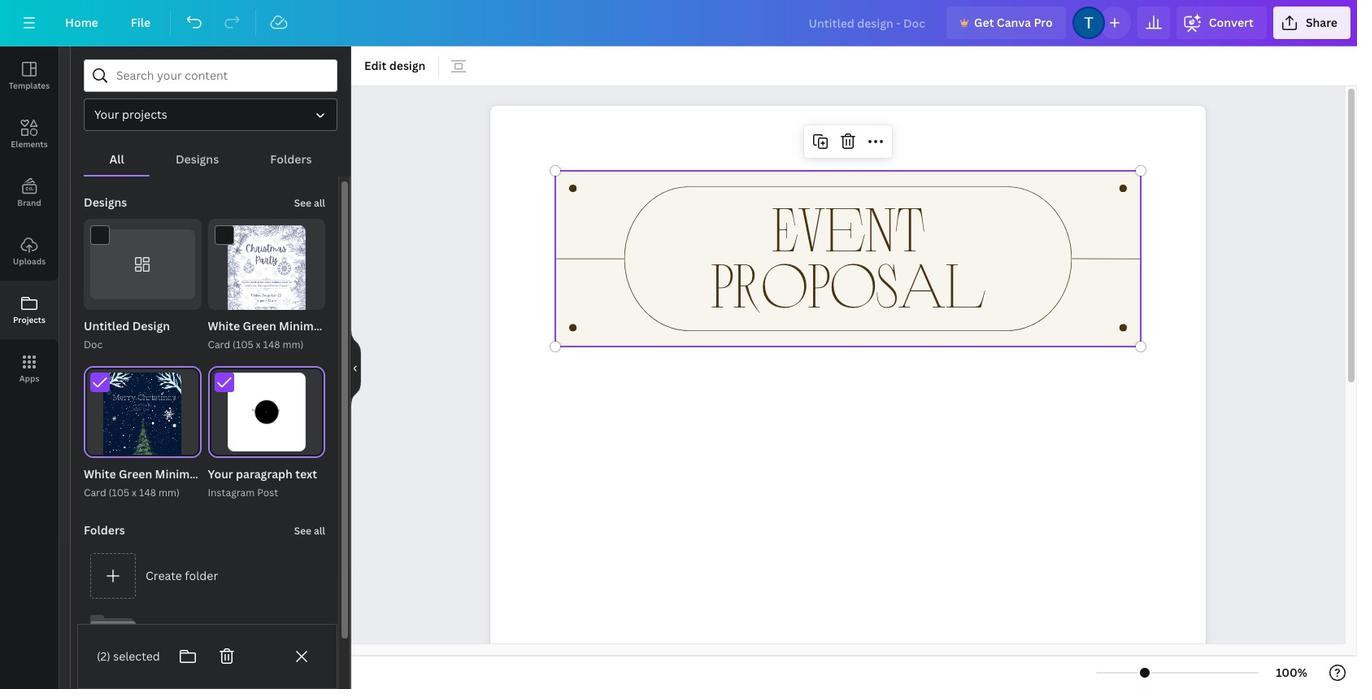 Task type: describe. For each thing, give the bounding box(es) containing it.
all button
[[84, 144, 150, 175]]

1 of 2 group for card (105 x 148 mm)
[[208, 219, 325, 336]]

group for doc
[[84, 219, 201, 310]]

(2)
[[97, 648, 110, 664]]

0 vertical spatial mm)
[[283, 338, 304, 352]]

0 horizontal spatial white green minimalist merry christmas card portrait group
[[84, 366, 201, 501]]

all for folders
[[314, 524, 325, 538]]

of for card (105 x 148 mm)
[[298, 295, 310, 306]]

0 vertical spatial white green minimalist merry christmas card portrait group
[[208, 219, 325, 353]]

your for your projects
[[94, 107, 119, 122]]

Design title text field
[[796, 7, 941, 39]]

1 horizontal spatial x
[[256, 338, 261, 352]]

folders inside 'folders' button
[[270, 151, 312, 167]]

Search your content search field
[[116, 60, 327, 91]]

paragraph
[[236, 466, 293, 481]]

1 of 2 group for instagram post
[[208, 366, 325, 458]]

get
[[975, 15, 995, 30]]

1 of 2 for instagram post
[[291, 442, 318, 454]]

Select ownership filter button
[[84, 98, 338, 131]]

edit design button
[[358, 53, 432, 79]]

uploads
[[13, 255, 46, 267]]

convert
[[1210, 15, 1254, 30]]

see for designs
[[294, 196, 312, 210]]

of for instagram post
[[298, 442, 310, 454]]

your for your paragraph text instagram post
[[208, 466, 233, 481]]

create folder
[[146, 568, 218, 583]]

doc
[[84, 338, 103, 352]]

edit
[[364, 58, 387, 73]]

1 vertical spatial x
[[132, 486, 137, 499]]

1 for instagram post
[[291, 442, 296, 454]]

100%
[[1277, 665, 1308, 680]]

design
[[132, 318, 170, 334]]

folders button
[[245, 144, 338, 175]]

your paragraph text instagram post
[[208, 466, 317, 499]]

home
[[65, 15, 98, 30]]

main menu bar
[[0, 0, 1358, 46]]

group for card (105 x 148 mm)
[[84, 366, 201, 483]]

templates
[[9, 80, 50, 91]]

brand button
[[0, 164, 59, 222]]

apps
[[19, 373, 39, 384]]

proposal
[[711, 245, 986, 320]]

0 horizontal spatial card
[[84, 486, 106, 499]]

selected
[[113, 648, 160, 664]]

1 horizontal spatial card
[[208, 338, 230, 352]]

design
[[389, 58, 426, 73]]

1 horizontal spatial (105
[[233, 338, 254, 352]]

untitled design group
[[84, 219, 201, 353]]

create folder button
[[84, 547, 325, 605]]

see for folders
[[294, 524, 312, 538]]

0 horizontal spatial designs
[[84, 194, 127, 210]]

file
[[131, 15, 151, 30]]

get canva pro
[[975, 15, 1053, 30]]

file button
[[118, 7, 164, 39]]

share button
[[1274, 7, 1351, 39]]

canva
[[997, 15, 1032, 30]]

all for designs
[[314, 196, 325, 210]]

event proposal
[[711, 189, 986, 320]]

elements
[[11, 138, 48, 150]]



Task type: locate. For each thing, give the bounding box(es) containing it.
folders
[[270, 151, 312, 167], [84, 522, 125, 538]]

1 group from the top
[[84, 219, 201, 310]]

group
[[84, 219, 201, 310], [84, 366, 201, 483]]

(105
[[233, 338, 254, 352], [109, 486, 129, 499]]

edit design
[[364, 58, 426, 73]]

0 vertical spatial see all button
[[293, 186, 327, 219]]

convert button
[[1177, 7, 1267, 39]]

1 vertical spatial see all
[[294, 524, 325, 538]]

untitled
[[84, 318, 130, 334]]

projects
[[13, 314, 46, 325]]

0 vertical spatial see all
[[294, 196, 325, 210]]

1 vertical spatial 2
[[313, 442, 318, 454]]

get canva pro button
[[947, 7, 1066, 39]]

0 vertical spatial (105
[[233, 338, 254, 352]]

0 vertical spatial 1 of 2
[[291, 295, 318, 306]]

elements button
[[0, 105, 59, 164]]

1 1 of 2 group from the top
[[208, 219, 325, 336]]

1 vertical spatial (105
[[109, 486, 129, 499]]

0 vertical spatial x
[[256, 338, 261, 352]]

card (105 x 148 mm)
[[208, 338, 304, 352], [84, 486, 180, 499]]

2 2 from the top
[[313, 442, 318, 454]]

1 vertical spatial card
[[84, 486, 106, 499]]

0 horizontal spatial mm)
[[159, 486, 180, 499]]

0 horizontal spatial folders
[[84, 522, 125, 538]]

side panel tab list
[[0, 46, 59, 398]]

1 inside white green minimalist merry christmas card portrait group
[[291, 295, 296, 306]]

all down 'folders' button
[[314, 196, 325, 210]]

1 vertical spatial 1
[[291, 442, 296, 454]]

all
[[314, 196, 325, 210], [314, 524, 325, 538]]

1 vertical spatial see
[[294, 524, 312, 538]]

instagram
[[208, 486, 255, 499]]

0 vertical spatial card (105 x 148 mm)
[[208, 338, 304, 352]]

1 vertical spatial folders
[[84, 522, 125, 538]]

0 horizontal spatial card (105 x 148 mm)
[[84, 486, 180, 499]]

1 of 2 inside white green minimalist merry christmas card portrait group
[[291, 295, 318, 306]]

1 vertical spatial all
[[314, 524, 325, 538]]

1 vertical spatial of
[[298, 442, 310, 454]]

Event Proposal text field
[[491, 106, 1207, 689]]

projects button
[[0, 281, 59, 339]]

brand
[[17, 197, 41, 208]]

see all for folders
[[294, 524, 325, 538]]

of
[[298, 295, 310, 306], [298, 442, 310, 454]]

designs inside button
[[176, 151, 219, 167]]

apps button
[[0, 339, 59, 398]]

100% button
[[1266, 660, 1319, 686]]

2 see all from the top
[[294, 524, 325, 538]]

1 of 2 inside your paragraph text group
[[291, 442, 318, 454]]

1 see all from the top
[[294, 196, 325, 210]]

1 of from the top
[[298, 295, 310, 306]]

share
[[1307, 15, 1338, 30]]

0 horizontal spatial 148
[[139, 486, 156, 499]]

1 see all button from the top
[[293, 186, 327, 219]]

0 vertical spatial 148
[[263, 338, 280, 352]]

text
[[295, 466, 317, 481]]

see all
[[294, 196, 325, 210], [294, 524, 325, 538]]

1 horizontal spatial designs
[[176, 151, 219, 167]]

see down text
[[294, 524, 312, 538]]

1 for card (105 x 148 mm)
[[291, 295, 296, 306]]

mm) left the instagram at the left bottom of page
[[159, 486, 180, 499]]

folder
[[185, 568, 218, 583]]

mm) left hide image
[[283, 338, 304, 352]]

0 vertical spatial 2
[[313, 295, 318, 306]]

2 group from the top
[[84, 366, 201, 483]]

white green minimalist merry christmas card portrait group
[[208, 219, 325, 353], [84, 366, 201, 501]]

see
[[294, 196, 312, 210], [294, 524, 312, 538]]

home link
[[52, 7, 111, 39]]

2 see all button from the top
[[293, 514, 327, 547]]

pro
[[1034, 15, 1053, 30]]

1 horizontal spatial your
[[208, 466, 233, 481]]

1
[[291, 295, 296, 306], [291, 442, 296, 454]]

see down 'folders' button
[[294, 196, 312, 210]]

see all button down 'folders' button
[[293, 186, 327, 219]]

1 vertical spatial group
[[84, 366, 201, 483]]

1 all from the top
[[314, 196, 325, 210]]

event
[[772, 189, 925, 264]]

1 vertical spatial your
[[208, 466, 233, 481]]

your left projects
[[94, 107, 119, 122]]

1 horizontal spatial mm)
[[283, 338, 304, 352]]

x
[[256, 338, 261, 352], [132, 486, 137, 499]]

1 see from the top
[[294, 196, 312, 210]]

0 vertical spatial all
[[314, 196, 325, 210]]

2 for instagram post
[[313, 442, 318, 454]]

1 1 from the top
[[291, 295, 296, 306]]

1 inside your paragraph text group
[[291, 442, 296, 454]]

uploads button
[[0, 222, 59, 281]]

0 vertical spatial see
[[294, 196, 312, 210]]

mm)
[[283, 338, 304, 352], [159, 486, 180, 499]]

2 for card (105 x 148 mm)
[[313, 295, 318, 306]]

card
[[208, 338, 230, 352], [84, 486, 106, 499]]

0 horizontal spatial x
[[132, 486, 137, 499]]

your up the instagram at the left bottom of page
[[208, 466, 233, 481]]

hide image
[[351, 329, 361, 407]]

2 1 of 2 group from the top
[[208, 366, 325, 458]]

1 vertical spatial 148
[[139, 486, 156, 499]]

see all button down text
[[293, 514, 327, 547]]

2 1 of 2 from the top
[[291, 442, 318, 454]]

post
[[257, 486, 278, 499]]

designs button
[[150, 144, 245, 175]]

your inside your paragraph text instagram post
[[208, 466, 233, 481]]

see all button
[[293, 186, 327, 219], [293, 514, 327, 547]]

0 vertical spatial 1
[[291, 295, 296, 306]]

0 vertical spatial designs
[[176, 151, 219, 167]]

(2) selected
[[97, 648, 160, 664]]

0 horizontal spatial (105
[[109, 486, 129, 499]]

1 vertical spatial see all button
[[293, 514, 327, 547]]

1 vertical spatial 1 of 2
[[291, 442, 318, 454]]

see all button for folders
[[293, 514, 327, 547]]

0 vertical spatial card
[[208, 338, 230, 352]]

all
[[110, 151, 124, 167]]

2 see from the top
[[294, 524, 312, 538]]

untitled design doc
[[84, 318, 170, 352]]

0 vertical spatial folders
[[270, 151, 312, 167]]

your
[[94, 107, 119, 122], [208, 466, 233, 481]]

templates button
[[0, 46, 59, 105]]

1 vertical spatial mm)
[[159, 486, 180, 499]]

1 horizontal spatial folders
[[270, 151, 312, 167]]

0 vertical spatial 1 of 2 group
[[208, 219, 325, 336]]

designs down all button
[[84, 194, 127, 210]]

see all down text
[[294, 524, 325, 538]]

2 1 from the top
[[291, 442, 296, 454]]

your inside select ownership filter button
[[94, 107, 119, 122]]

0 vertical spatial your
[[94, 107, 119, 122]]

see all button for designs
[[293, 186, 327, 219]]

1 vertical spatial card (105 x 148 mm)
[[84, 486, 180, 499]]

1 of 2 group
[[208, 219, 325, 336], [208, 366, 325, 458]]

148
[[263, 338, 280, 352], [139, 486, 156, 499]]

projects
[[122, 107, 167, 122]]

1 horizontal spatial white green minimalist merry christmas card portrait group
[[208, 219, 325, 353]]

all down text
[[314, 524, 325, 538]]

1 of 2 for card (105 x 148 mm)
[[291, 295, 318, 306]]

1 horizontal spatial 148
[[263, 338, 280, 352]]

2 inside your paragraph text group
[[313, 442, 318, 454]]

1 2 from the top
[[313, 295, 318, 306]]

see all for designs
[[294, 196, 325, 210]]

2 of from the top
[[298, 442, 310, 454]]

your paragraph text group
[[208, 366, 325, 501]]

1 vertical spatial 1 of 2 group
[[208, 366, 325, 458]]

1 of 2
[[291, 295, 318, 306], [291, 442, 318, 454]]

of inside your paragraph text group
[[298, 442, 310, 454]]

2 all from the top
[[314, 524, 325, 538]]

designs
[[176, 151, 219, 167], [84, 194, 127, 210]]

designs down select ownership filter button
[[176, 151, 219, 167]]

create
[[146, 568, 182, 583]]

1 vertical spatial white green minimalist merry christmas card portrait group
[[84, 366, 201, 501]]

see all down 'folders' button
[[294, 196, 325, 210]]

1 1 of 2 from the top
[[291, 295, 318, 306]]

1 horizontal spatial card (105 x 148 mm)
[[208, 338, 304, 352]]

0 horizontal spatial your
[[94, 107, 119, 122]]

your projects
[[94, 107, 167, 122]]

0 vertical spatial group
[[84, 219, 201, 310]]

1 vertical spatial designs
[[84, 194, 127, 210]]

0 vertical spatial of
[[298, 295, 310, 306]]

2
[[313, 295, 318, 306], [313, 442, 318, 454]]



Task type: vqa. For each thing, say whether or not it's contained in the screenshot.
topmost See
yes



